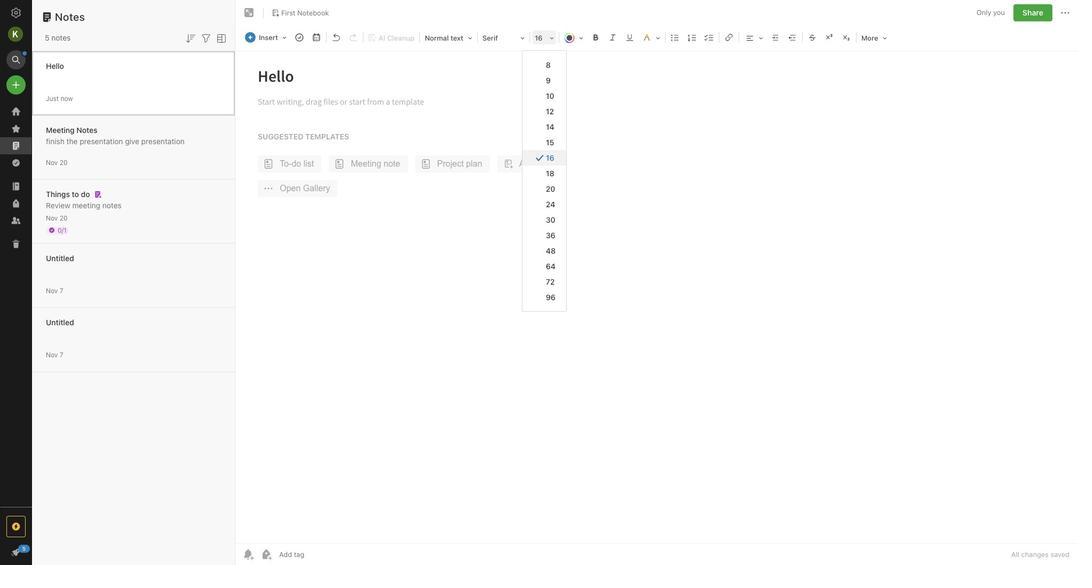 Task type: locate. For each thing, give the bounding box(es) containing it.
48
[[546, 246, 556, 255]]

30
[[546, 215, 556, 224]]

96 link
[[523, 289, 567, 305]]

1 vertical spatial nov 20
[[46, 214, 68, 222]]

12 link
[[523, 104, 567, 119]]

bold image
[[589, 30, 604, 45]]

account image
[[8, 27, 23, 42]]

48 link
[[523, 243, 567, 259]]

64 link
[[523, 259, 567, 274]]

16 menu item
[[523, 150, 567, 166]]

share button
[[1014, 4, 1053, 21]]

1 vertical spatial notes
[[102, 201, 122, 210]]

task image
[[292, 30, 307, 45]]

notes up the hello
[[51, 33, 71, 42]]

18
[[546, 169, 555, 178]]

finish
[[46, 136, 65, 146]]

presentation right the
[[80, 136, 123, 146]]

untitled
[[46, 253, 74, 263], [46, 318, 74, 327]]

meeting
[[46, 125, 75, 134]]

give
[[125, 136, 139, 146]]

5
[[45, 33, 49, 42], [22, 545, 26, 552]]

1 vertical spatial nov 7
[[46, 351, 63, 359]]

1 horizontal spatial 5
[[45, 33, 49, 42]]

nov 20
[[46, 158, 68, 166], [46, 214, 68, 222]]

presentation
[[80, 136, 123, 146], [141, 136, 185, 146]]

1 horizontal spatial notes
[[102, 201, 122, 210]]

0 vertical spatial 7
[[60, 287, 63, 295]]

0 vertical spatial 16
[[535, 34, 543, 42]]

2 vertical spatial 20
[[60, 214, 68, 222]]

text
[[451, 34, 464, 42]]

notes up 5 notes
[[55, 11, 85, 23]]

30 link
[[523, 212, 567, 228]]

7
[[60, 287, 63, 295], [60, 351, 63, 359]]

15
[[546, 138, 555, 147]]

nov
[[46, 158, 58, 166], [46, 214, 58, 222], [46, 287, 58, 295], [46, 351, 58, 359]]

notes up the
[[77, 125, 98, 134]]

now
[[61, 94, 73, 102]]

expand note image
[[243, 6, 256, 19]]

20 up 24
[[546, 184, 556, 193]]

2 nov 20 from the top
[[46, 214, 68, 222]]

0 horizontal spatial notes
[[51, 33, 71, 42]]

5 up the hello
[[45, 33, 49, 42]]

5 for 5 notes
[[45, 33, 49, 42]]

dropdown list menu
[[523, 57, 567, 305]]

1 nov 7 from the top
[[46, 287, 63, 295]]

insert
[[259, 33, 278, 42]]

numbered list image
[[685, 30, 700, 45]]

0 vertical spatial notes
[[55, 11, 85, 23]]

notes inside meeting notes finish the presentation give presentation
[[77, 125, 98, 134]]

settings image
[[10, 6, 22, 19]]

Add filters field
[[200, 31, 213, 45]]

tree
[[0, 103, 32, 506]]

20 down the finish
[[60, 158, 68, 166]]

nov 7
[[46, 287, 63, 295], [46, 351, 63, 359]]

home image
[[10, 105, 22, 118]]

0 vertical spatial nov 20
[[46, 158, 68, 166]]

5 inside note list element
[[45, 33, 49, 42]]

nov 20 down the finish
[[46, 158, 68, 166]]

undo image
[[329, 30, 344, 45]]

72 link
[[523, 274, 567, 289]]

16 up 18
[[546, 153, 555, 162]]

nov 20 down review
[[46, 214, 68, 222]]

2 7 from the top
[[60, 351, 63, 359]]

1 nov from the top
[[46, 158, 58, 166]]

1 presentation from the left
[[80, 136, 123, 146]]

add filters image
[[200, 32, 213, 45]]

1 horizontal spatial presentation
[[141, 136, 185, 146]]

5 left click to expand icon
[[22, 545, 26, 552]]

36
[[546, 231, 556, 240]]

9
[[546, 76, 551, 85]]

24 link
[[523, 197, 567, 212]]

1 nov 20 from the top
[[46, 158, 68, 166]]

strikethrough image
[[805, 30, 820, 45]]

1 untitled from the top
[[46, 253, 74, 263]]

0 vertical spatial nov 7
[[46, 287, 63, 295]]

1 vertical spatial 7
[[60, 351, 63, 359]]

0 horizontal spatial 5
[[22, 545, 26, 552]]

presentation right give
[[141, 136, 185, 146]]

5 inside the help and learning task checklist 'field'
[[22, 545, 26, 552]]

1 vertical spatial 20
[[546, 184, 556, 193]]

1 vertical spatial untitled
[[46, 318, 74, 327]]

10 link
[[523, 88, 567, 104]]

3 nov from the top
[[46, 287, 58, 295]]

just now
[[46, 94, 73, 102]]

add a reminder image
[[242, 548, 255, 561]]

notes right meeting
[[102, 201, 122, 210]]

normal
[[425, 34, 449, 42]]

View options field
[[213, 31, 228, 45]]

things to do
[[46, 189, 90, 198]]

2 untitled from the top
[[46, 318, 74, 327]]

1 vertical spatial 16
[[546, 153, 555, 162]]

Font size field
[[531, 30, 558, 45]]

16
[[535, 34, 543, 42], [546, 153, 555, 162]]

0 vertical spatial untitled
[[46, 253, 74, 263]]

9 link
[[523, 73, 567, 88]]

review
[[46, 201, 70, 210]]

notes
[[55, 11, 85, 23], [77, 125, 98, 134]]

16 up "8" "link"
[[535, 34, 543, 42]]

1 vertical spatial notes
[[77, 125, 98, 134]]

0 vertical spatial 5
[[45, 33, 49, 42]]

20
[[60, 158, 68, 166], [546, 184, 556, 193], [60, 214, 68, 222]]

Sort options field
[[184, 31, 197, 45]]

0 horizontal spatial 16
[[535, 34, 543, 42]]

bulleted list image
[[668, 30, 683, 45]]

0 horizontal spatial presentation
[[80, 136, 123, 146]]

1 horizontal spatial 16
[[546, 153, 555, 162]]

more actions image
[[1060, 6, 1072, 19]]

Highlight field
[[639, 30, 664, 45]]

0 vertical spatial 20
[[60, 158, 68, 166]]

1 vertical spatial 5
[[22, 545, 26, 552]]

notes
[[51, 33, 71, 42], [102, 201, 122, 210]]

only
[[977, 8, 992, 17]]

outdent image
[[786, 30, 801, 45]]

italic image
[[606, 30, 621, 45]]

insert link image
[[722, 30, 737, 45]]

calendar event image
[[309, 30, 324, 45]]

More actions field
[[1060, 4, 1072, 21]]

notebook
[[298, 8, 329, 17]]

add tag image
[[260, 548, 273, 561]]

20 up 0/1
[[60, 214, 68, 222]]



Task type: describe. For each thing, give the bounding box(es) containing it.
15 link
[[523, 135, 567, 150]]

2 nov 7 from the top
[[46, 351, 63, 359]]

only you
[[977, 8, 1006, 17]]

all
[[1012, 550, 1020, 559]]

4 nov from the top
[[46, 351, 58, 359]]

72
[[546, 277, 555, 286]]

first notebook button
[[268, 5, 333, 20]]

18 link
[[523, 166, 567, 181]]

to
[[72, 189, 79, 198]]

More field
[[858, 30, 891, 45]]

normal text
[[425, 34, 464, 42]]

14
[[546, 122, 555, 131]]

Help and Learning task checklist field
[[0, 544, 32, 561]]

8
[[546, 60, 551, 69]]

0/1
[[58, 226, 67, 234]]

20 inside dropdown list menu
[[546, 184, 556, 193]]

Font family field
[[479, 30, 529, 45]]

checklist image
[[702, 30, 717, 45]]

Alignment field
[[741, 30, 767, 45]]

you
[[994, 8, 1006, 17]]

share
[[1023, 8, 1044, 17]]

Heading level field
[[421, 30, 476, 45]]

the
[[67, 136, 78, 146]]

12
[[546, 107, 554, 116]]

64
[[546, 262, 556, 271]]

changes
[[1022, 550, 1049, 559]]

hello
[[46, 61, 64, 70]]

meeting
[[72, 201, 100, 210]]

all changes saved
[[1012, 550, 1070, 559]]

16 link
[[523, 150, 567, 166]]

8 link
[[523, 57, 567, 73]]

indent image
[[769, 30, 784, 45]]

24
[[546, 200, 556, 209]]

just
[[46, 94, 59, 102]]

note window element
[[236, 0, 1079, 565]]

click to expand image
[[28, 545, 36, 558]]

Font color field
[[561, 30, 587, 45]]

subscript image
[[840, 30, 855, 45]]

2 nov from the top
[[46, 214, 58, 222]]

underline image
[[623, 30, 638, 45]]

1 7 from the top
[[60, 287, 63, 295]]

saved
[[1051, 550, 1070, 559]]

8 9 10
[[546, 60, 555, 100]]

more
[[862, 34, 879, 42]]

0 vertical spatial notes
[[51, 33, 71, 42]]

note list element
[[32, 0, 236, 565]]

5 for 5
[[22, 545, 26, 552]]

96
[[546, 293, 556, 302]]

review meeting notes
[[46, 201, 122, 210]]

20 link
[[523, 181, 567, 197]]

upgrade image
[[10, 520, 22, 533]]

14 link
[[523, 119, 567, 135]]

serif
[[483, 34, 498, 42]]

superscript image
[[822, 30, 837, 45]]

16 inside field
[[535, 34, 543, 42]]

first
[[281, 8, 296, 17]]

Note Editor text field
[[236, 51, 1079, 543]]

first notebook
[[281, 8, 329, 17]]

5 notes
[[45, 33, 71, 42]]

things
[[46, 189, 70, 198]]

meeting notes finish the presentation give presentation
[[46, 125, 185, 146]]

16 inside menu item
[[546, 153, 555, 162]]

Add tag field
[[278, 550, 358, 559]]

Account field
[[0, 24, 32, 45]]

Insert field
[[242, 30, 291, 45]]

10
[[546, 91, 555, 100]]

do
[[81, 189, 90, 198]]

2 presentation from the left
[[141, 136, 185, 146]]

36 link
[[523, 228, 567, 243]]



Task type: vqa. For each thing, say whether or not it's contained in the screenshot.
row group containing Terry Turtle
no



